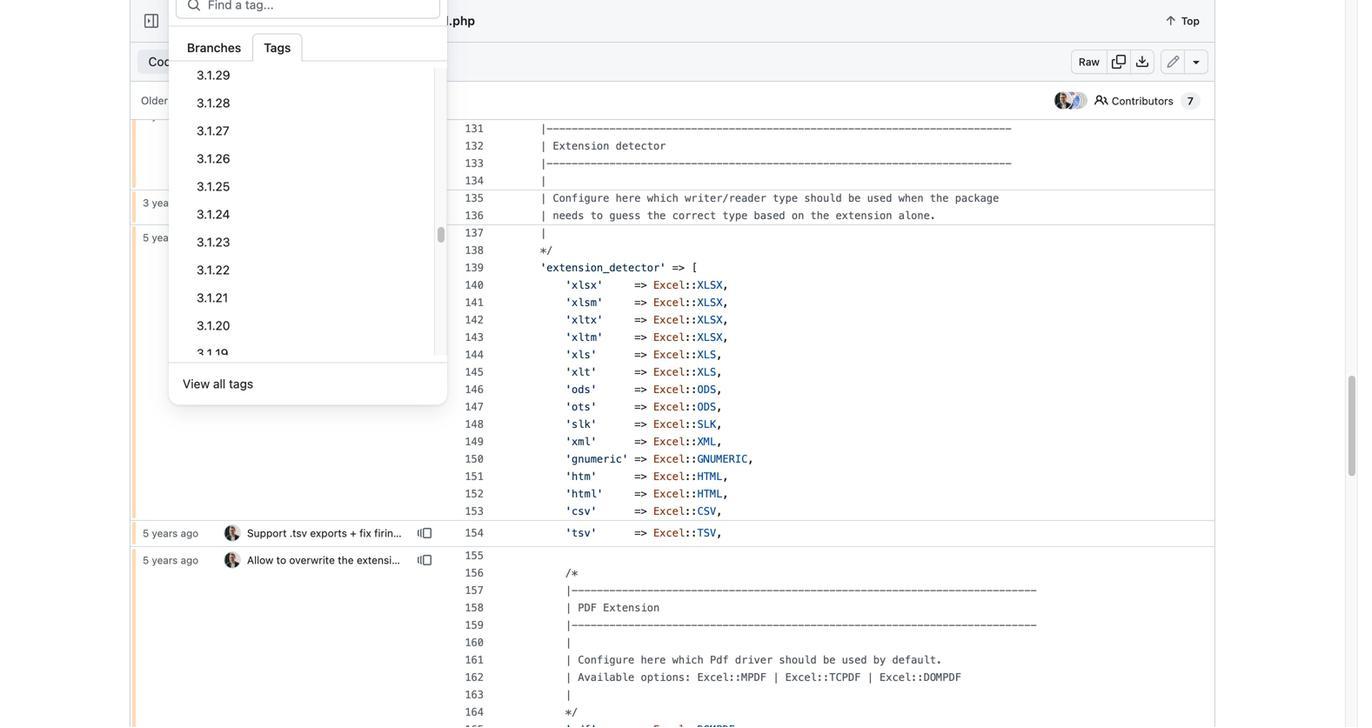 Task type: locate. For each thing, give the bounding box(es) containing it.
1 vertical spatial used
[[842, 654, 867, 666]]

255
[[256, 56, 275, 68]]

here up guess
[[616, 192, 641, 204]]

allow to overwrite the extension detection on config level (+ abiliti… for 130
[[247, 110, 579, 122]]

be
[[848, 192, 861, 204], [823, 654, 836, 666]]

you must be on a branch to make or propose changes to this file tooltip
[[1161, 50, 1185, 74]]

1 vertical spatial allow to overwrite the extension detection on config level (+ abiliti… link
[[247, 231, 579, 244]]

years for 130
[[152, 110, 178, 122]]

5 5 from the top
[[143, 554, 149, 566]]

1 level from the top
[[505, 110, 528, 122]]

134
[[465, 175, 484, 187]]

view all tags
[[183, 377, 253, 391]]

beforewriting
[[421, 527, 488, 539]]

extension down add default heading row formatter as config setting link
[[357, 110, 404, 122]]

2 xls from the top
[[697, 366, 716, 378]]

4 xlsx from the top
[[697, 332, 723, 344]]

(+ right 130 at the top left
[[531, 110, 542, 122]]

2 allow to overwrite the extension detection on config level (+ abiliti… from the top
[[247, 231, 579, 244]]

extension down 3.1.24 link
[[357, 231, 404, 244]]

|-------------------------------------------------------------------------- | extension detector |-------------------------------------------------------------------------- |
[[515, 123, 1012, 187]]

0 vertical spatial be
[[848, 192, 861, 204]]

as
[[419, 75, 430, 87]]

2 (+ from the top
[[531, 231, 542, 244]]

to down support
[[276, 554, 286, 566]]

144
[[465, 349, 484, 361]]

2 vertical spatial allow
[[247, 554, 273, 566]]

*/ down available
[[565, 707, 578, 719]]

which up correct
[[647, 192, 679, 204]]

be inside /* |-------------------------------------------------------------------------- | pdf extension |-------------------------------------------------------------------------- | | configure here which pdf driver should be used by default. | available options: excel::mpdf | excel::tcpdf | excel::dompdf | */
[[823, 654, 836, 666]]

on right the based
[[792, 210, 804, 222]]

| configure here which writer/reader type should be used when the package | needs to guess the correct type based on the extension alone.
[[515, 192, 999, 222]]

7afea1c button
[[169, 7, 276, 35]]

blame prior to change a9e8adf, made on mar 7, 2018 tooltip for 141
[[412, 225, 437, 520]]

1 vertical spatial ods
[[697, 401, 716, 413]]

150
[[465, 453, 484, 466]]

*/ down needs
[[540, 244, 553, 257]]

0 horizontal spatial be
[[823, 654, 836, 666]]

3.1.21
[[197, 291, 228, 305]]

1 blame prior to change a9e8adf, made on mar 7, 2018 tooltip from the top
[[412, 104, 437, 190]]

here inside /* |-------------------------------------------------------------------------- | pdf extension |-------------------------------------------------------------------------- | | configure here which pdf driver should be used by default. | available options: excel::mpdf | excel::tcpdf | excel::dompdf | */
[[641, 654, 666, 666]]

1 horizontal spatial */
[[565, 707, 578, 719]]

(+ down the queued
[[531, 554, 542, 566]]

146
[[465, 384, 484, 396]]

1 vertical spatial which
[[672, 654, 704, 666]]

allow down support
[[247, 554, 273, 566]]

15 :: from the top
[[685, 527, 697, 539]]

to for 137
[[276, 231, 286, 244]]

6 :: from the top
[[685, 366, 697, 378]]

config up "131"
[[472, 110, 503, 122]]

14 :: from the top
[[685, 506, 697, 518]]

1 detection from the top
[[407, 110, 454, 122]]

0 vertical spatial allow
[[247, 110, 273, 122]]

2 vertical spatial allow to overwrite the extension detection on config level (+ abiliti… link
[[247, 554, 579, 566]]

setting
[[467, 75, 501, 87]]

branches button
[[176, 33, 252, 61]]

1 5 years ago from the top
[[143, 75, 198, 87]]

versions image
[[418, 526, 432, 540]]

0 vertical spatial extension
[[553, 140, 609, 152]]

6 ago from the top
[[181, 554, 198, 566]]

abiliti… for |--------------------------------------------------------------------------
[[544, 110, 579, 122]]

years for 155
[[152, 554, 178, 566]]

1 vertical spatial ],
[[515, 70, 553, 83]]

3 overwrite from the top
[[289, 554, 335, 566]]

config up 156
[[472, 554, 503, 566]]

view
[[183, 377, 210, 391]]

configure up needs
[[553, 192, 609, 204]]

11 :: from the top
[[685, 453, 697, 466]]

code button
[[137, 49, 190, 75]]

2 detection from the top
[[407, 231, 454, 244]]

135
[[465, 192, 484, 204]]

3 allow to overwrite the extension detection on config level (+ abiliti… from the top
[[247, 554, 579, 566]]

5 years ago for 130
[[143, 110, 198, 122]]

0 vertical spatial ods
[[697, 384, 716, 396]]

copy raw content image
[[1112, 55, 1126, 69]]

1 vertical spatial type
[[723, 210, 748, 222]]

|-
[[540, 123, 553, 135], [540, 157, 553, 170], [565, 585, 578, 597], [565, 620, 578, 632]]

on inside | configure here which writer/reader type should be used when the package | needs to guess the correct type based on the extension alone.
[[792, 210, 804, 222]]

detection down versions icon
[[407, 554, 454, 566]]

3 xlsx from the top
[[697, 314, 723, 326]]

ago for 135
[[181, 197, 199, 209]]

to down 3.1.24 link
[[276, 231, 286, 244]]

5
[[143, 75, 149, 87], [143, 110, 149, 122], [143, 231, 149, 244], [143, 527, 149, 539], [143, 554, 149, 566]]

2 5 from the top
[[143, 110, 149, 122]]

detection for 155
[[407, 554, 454, 566]]

overwrite down 3.1.24 link
[[289, 231, 335, 244]]

|- up needs
[[540, 157, 553, 170]]

csv
[[697, 506, 716, 518]]

162
[[465, 672, 484, 684]]

extension for 130
[[357, 110, 404, 122]]

0 horizontal spatial /
[[366, 13, 369, 28]]

used inside | configure here which writer/reader type should be used when the package | needs to guess the correct type based on the extension alone.
[[867, 192, 892, 204]]

extension down firing on the bottom of the page
[[357, 554, 404, 566]]

1 vertical spatial html
[[697, 488, 723, 500]]

2 ago from the top
[[181, 110, 198, 122]]

1 vertical spatial should
[[779, 654, 817, 666]]

0 vertical spatial */
[[540, 244, 553, 257]]

148
[[465, 419, 484, 431]]

7 :: from the top
[[685, 384, 697, 396]]

3.1.24
[[197, 207, 230, 221]]

extension inside |-------------------------------------------------------------------------- | extension detector |-------------------------------------------------------------------------- |
[[553, 140, 609, 152]]

3.1.23
[[197, 235, 230, 249]]

config
[[373, 13, 408, 28], [433, 75, 464, 87], [472, 110, 503, 122], [472, 231, 503, 244], [472, 554, 503, 566]]

level right 130 at the top left
[[505, 110, 528, 122]]

|
[[540, 140, 547, 152], [540, 175, 547, 187], [540, 192, 547, 204], [540, 210, 547, 222], [540, 227, 547, 239], [565, 602, 572, 614], [565, 637, 572, 649], [565, 654, 572, 666], [565, 672, 572, 684], [773, 672, 779, 684], [867, 672, 873, 684], [565, 689, 572, 701]]

1 vertical spatial here
[[641, 654, 666, 666]]

3.1.28 link
[[176, 89, 427, 117]]

ago for 137
[[181, 231, 198, 244]]

3.1.20 link
[[176, 312, 427, 340]]

2 html from the top
[[697, 488, 723, 500]]

1 (+ from the top
[[531, 110, 542, 122]]

allow for 130
[[247, 110, 273, 122]]

on up 156
[[457, 554, 469, 566]]

allow
[[247, 110, 273, 122], [247, 231, 273, 244], [247, 554, 273, 566]]

needs
[[553, 210, 584, 222]]

1 5 from the top
[[143, 75, 149, 87]]

allow to overwrite the extension detection on config level (+ abiliti… link down blame prior to change cae88c0, made on oct 1, 2018 tooltip
[[247, 110, 579, 122]]

2 allow from the top
[[247, 231, 273, 244]]

used left by at the bottom right of page
[[842, 654, 867, 666]]

years for 135
[[152, 197, 178, 209]]

2 years from the top
[[152, 110, 178, 122]]

ago for 155
[[181, 554, 198, 566]]

255 lines (235 loc) · 9.01 kb
[[256, 56, 438, 68]]

0 vertical spatial overwrite
[[289, 110, 335, 122]]

tab list
[[176, 33, 447, 61]]

should up the excel::tcpdf at the right bottom of the page
[[779, 654, 817, 666]]

3 ago from the top
[[181, 197, 199, 209]]

ods
[[697, 384, 716, 396], [697, 401, 716, 413]]

pdf
[[710, 654, 729, 666]]

2 vertical spatial (+
[[531, 554, 542, 566]]

| */ 'extension_detector' => [ 'xlsx' => excel :: xlsx , 'xlsm' => excel :: xlsx , 'xltx' => excel :: xlsx , 'xltm' => excel :: xlsx , 'xls' => excel :: xls , 'xlt' => excel :: xls , 'ods' => excel :: ods , 'ots' => excel :: ods , 'slk' => excel :: slk , 'xml' => excel :: xml , 'gnumeric' => excel :: gnumeric , 'htm' => excel :: html , 'html' => excel :: html , 'csv' => excel :: csv ,
[[515, 227, 754, 518]]

blame prior to change 1c1ccdc, made on jul 23, 2020 tooltip
[[412, 0, 437, 68]]

1 vertical spatial */
[[565, 707, 578, 719]]

·
[[382, 56, 388, 68]]

on up 138
[[457, 231, 469, 244]]

| inside | */ 'extension_detector' => [ 'xlsx' => excel :: xlsx , 'xlsm' => excel :: xlsx , 'xltx' => excel :: xlsx , 'xltm' => excel :: xlsx , 'xls' => excel :: xls , 'xlt' => excel :: xls , 'ods' => excel :: ods , 'ots' => excel :: ods , 'slk' => excel :: slk , 'xml' => excel :: xml , 'gnumeric' => excel :: gnumeric , 'htm' => excel :: html , 'html' => excel :: html , 'csv' => excel :: csv ,
[[540, 227, 547, 239]]

0 vertical spatial here
[[616, 192, 641, 204]]

type up the based
[[773, 192, 798, 204]]

overwrite for 155
[[289, 554, 335, 566]]

132
[[465, 140, 484, 152]]

abiliti…
[[544, 110, 579, 122], [544, 231, 579, 244], [544, 554, 579, 566]]

2 vertical spatial abiliti…
[[544, 554, 579, 566]]

more edit options image
[[1189, 55, 1203, 69]]

2 :: from the top
[[685, 297, 697, 309]]

level right 137
[[505, 231, 528, 244]]

allow to overwrite the extension detection on config level (+ abiliti… link for 130
[[247, 110, 579, 122]]

top button
[[1156, 9, 1208, 33]]

2 ], from the top
[[515, 70, 553, 83]]

1 years from the top
[[152, 75, 178, 87]]

allow down add
[[247, 110, 273, 122]]

allow right the 3.1.23 at left top
[[247, 231, 273, 244]]

xls
[[697, 349, 716, 361], [697, 366, 716, 378]]

5 :: from the top
[[685, 349, 697, 361]]

6 years from the top
[[152, 554, 178, 566]]

on up "131"
[[457, 110, 469, 122]]

overwrite down .tsv
[[289, 554, 335, 566]]

allow to overwrite the extension detection on config level (+ abiliti… down support .tsv exports + fix firing the beforewriting event in queued e… link
[[247, 554, 579, 566]]

/ left config link
[[366, 13, 369, 28]]

patrickbrouwers image
[[1054, 92, 1072, 109]]

2 vertical spatial overwrite
[[289, 554, 335, 566]]

search image
[[187, 0, 201, 12]]

143
[[465, 332, 484, 344]]

'tsv' => excel :: tsv ,
[[565, 527, 723, 539]]

2 vertical spatial allow to overwrite the extension detection on config level (+ abiliti…
[[247, 554, 579, 566]]

3 abiliti… from the top
[[544, 554, 579, 566]]

configure inside /* |-------------------------------------------------------------------------- | pdf extension |-------------------------------------------------------------------------- | | configure here which pdf driver should be used by default. | available options: excel::mpdf | excel::tcpdf | excel::dompdf | */
[[578, 654, 635, 666]]

1 vertical spatial detection
[[407, 231, 454, 244]]

1 allow from the top
[[247, 110, 273, 122]]

2 level from the top
[[505, 231, 528, 244]]

'xls'
[[565, 349, 597, 361]]

blame prior to change a9e8adf, made on mar 7, 2018 tooltip left 145
[[412, 225, 437, 520]]

the up alone. on the top of the page
[[930, 192, 949, 204]]

2 overwrite from the top
[[289, 231, 335, 244]]

blame prior to change a9e8adf, made on mar 7, 2018 tooltip left the 130 131 132 133 134
[[412, 104, 437, 190]]

event
[[491, 527, 519, 539]]

1 vertical spatial xls
[[697, 366, 716, 378]]

1 vertical spatial level
[[505, 231, 528, 244]]

5 years ago
[[143, 75, 198, 87], [143, 110, 198, 122], [143, 231, 198, 244], [143, 527, 198, 539], [143, 554, 198, 566]]

153
[[465, 506, 484, 518]]

/*
[[565, 567, 578, 579]]

/ right config link
[[411, 13, 415, 28]]

used left when at the right top
[[867, 192, 892, 204]]

1 vertical spatial blame prior to change a9e8adf, made on mar 7, 2018 tooltip
[[412, 225, 437, 520]]

3 allow from the top
[[247, 554, 273, 566]]

be up the excel::tcpdf at the right bottom of the page
[[823, 654, 836, 666]]

1 vertical spatial abiliti…
[[544, 231, 579, 244]]

4 years from the top
[[152, 231, 178, 244]]

0 vertical spatial allow to overwrite the extension detection on config level (+ abiliti…
[[247, 110, 579, 122]]

(235
[[319, 56, 344, 68]]

0 vertical spatial type
[[773, 192, 798, 204]]

overwrite down heading
[[289, 110, 335, 122]]

], right '126'
[[515, 36, 578, 48]]

0 vertical spatial level
[[505, 110, 528, 122]]

blame prior to change a9e8adf, made on mar 7, 2018 tooltip
[[412, 104, 437, 190], [412, 225, 437, 520]]

1 vertical spatial be
[[823, 654, 836, 666]]

0 vertical spatial xls
[[697, 349, 716, 361]]

3.1.19
[[197, 346, 228, 361]]

1 vertical spatial allow to overwrite the extension detection on config level (+ abiliti…
[[247, 231, 579, 244]]

type down writer/reader
[[723, 210, 748, 222]]

detection
[[407, 110, 454, 122], [407, 231, 454, 244], [407, 554, 454, 566]]

to down default
[[276, 110, 286, 122]]

2 vertical spatial level
[[505, 554, 528, 566]]

level for */
[[505, 231, 528, 244]]

1 allow to overwrite the extension detection on config level (+ abiliti… link from the top
[[247, 110, 579, 122]]

years for 128
[[152, 75, 178, 87]]

0 vertical spatial ],
[[515, 36, 578, 48]]

135 136
[[465, 192, 484, 222]]

extension left detector
[[553, 140, 609, 152]]

5 for 155
[[143, 554, 149, 566]]

], for 125
[[515, 36, 578, 48]]

+
[[350, 527, 357, 539]]

to for 130
[[276, 110, 286, 122]]

0 vertical spatial used
[[867, 192, 892, 204]]

163
[[465, 689, 484, 701]]

config for 137
[[472, 231, 503, 244]]

1 / from the left
[[366, 13, 369, 28]]

3 allow to overwrite the extension detection on config level (+ abiliti… link from the top
[[247, 554, 579, 566]]

2 abiliti… from the top
[[544, 231, 579, 244]]

0 vertical spatial (+
[[531, 110, 542, 122]]

0 vertical spatial blame prior to change a9e8adf, made on mar 7, 2018 tooltip
[[412, 104, 437, 190]]

0 vertical spatial allow to overwrite the extension detection on config level (+ abiliti… link
[[247, 110, 579, 122]]

which up options: at bottom
[[672, 654, 704, 666]]

html down gnumeric
[[697, 471, 723, 483]]

configure up available
[[578, 654, 635, 666]]

3 level from the top
[[505, 554, 528, 566]]

ago for 130
[[181, 110, 198, 122]]

2 5 years ago from the top
[[143, 110, 198, 122]]

2 allow to overwrite the extension detection on config level (+ abiliti… link from the top
[[247, 231, 579, 244]]

Find a tag... text field
[[208, 0, 439, 18]]

xlsx
[[697, 279, 723, 291], [697, 297, 723, 309], [697, 314, 723, 326], [697, 332, 723, 344]]

0 horizontal spatial */
[[540, 244, 553, 257]]

0 vertical spatial should
[[804, 192, 842, 204]]

allow to overwrite the extension detection on config level (+ abiliti… link down support .tsv exports + fix firing the beforewriting event in queued e… link
[[247, 554, 579, 566]]

1 vertical spatial configure
[[578, 654, 635, 666]]

5 years ago for 128
[[143, 75, 198, 87]]

detection down blame prior to change cae88c0, made on oct 1, 2018 tooltip
[[407, 110, 454, 122]]

4 ago from the top
[[181, 231, 198, 244]]

which inside /* |-------------------------------------------------------------------------- | pdf extension |-------------------------------------------------------------------------- | | configure here which pdf driver should be used by default. | available options: excel::mpdf | excel::tcpdf | excel::dompdf | */
[[672, 654, 704, 666]]

1 vertical spatial (+
[[531, 231, 542, 244]]

extension right pdf
[[603, 602, 660, 614]]

the right firing on the bottom of the page
[[403, 527, 419, 539]]

on for |--------------------------------------------------------------------------
[[457, 110, 469, 122]]

2 blame prior to change a9e8adf, made on mar 7, 2018 tooltip from the top
[[412, 225, 437, 520]]

3.1.27
[[197, 124, 229, 138]]

3 years from the top
[[152, 197, 178, 209]]

0 vertical spatial detection
[[407, 110, 454, 122]]

0 vertical spatial configure
[[553, 192, 609, 204]]

155
[[465, 550, 484, 562]]

5 ago from the top
[[181, 527, 198, 539]]

1 overwrite from the top
[[289, 110, 335, 122]]

the right the based
[[811, 210, 829, 222]]

guess
[[609, 210, 641, 222]]

exports
[[310, 527, 347, 539]]

'xml'
[[565, 436, 597, 448]]

html
[[697, 471, 723, 483], [697, 488, 723, 500]]

gnumeric
[[697, 453, 748, 466]]

allow to overwrite the extension detection on config level (+ abiliti… down blame prior to change 7afea1c, made on jul 23, 2020 tooltip
[[247, 231, 579, 244]]

used
[[867, 192, 892, 204], [842, 654, 867, 666]]

1 horizontal spatial be
[[848, 192, 861, 204]]

1 horizontal spatial /
[[411, 13, 415, 28]]

1 allow to overwrite the extension detection on config level (+ abiliti… from the top
[[247, 110, 579, 122]]

to left guess
[[591, 210, 603, 222]]

5 5 years ago from the top
[[143, 554, 198, 566]]

], right setting
[[515, 70, 553, 83]]

1 ], from the top
[[515, 36, 578, 48]]

0 vertical spatial which
[[647, 192, 679, 204]]

when
[[899, 192, 924, 204]]

::
[[685, 279, 697, 291], [685, 297, 697, 309], [685, 314, 697, 326], [685, 332, 697, 344], [685, 349, 697, 361], [685, 366, 697, 378], [685, 384, 697, 396], [685, 401, 697, 413], [685, 419, 697, 431], [685, 436, 697, 448], [685, 453, 697, 466], [685, 471, 697, 483], [685, 488, 697, 500], [685, 506, 697, 518], [685, 527, 697, 539]]

5 for 130
[[143, 110, 149, 122]]

level down in
[[505, 554, 528, 566]]

1 vertical spatial extension
[[603, 602, 660, 614]]

loc)
[[350, 56, 375, 68]]

], for 129
[[515, 70, 553, 83]]

be left when at the right top
[[848, 192, 861, 204]]

0 vertical spatial html
[[697, 471, 723, 483]]

1 vertical spatial allow
[[247, 231, 273, 244]]

tags
[[264, 40, 291, 55]]

html up csv
[[697, 488, 723, 500]]

allow to overwrite the extension detection on config level (+ abiliti… down blame prior to change cae88c0, made on oct 1, 2018 tooltip
[[247, 110, 579, 122]]

excel
[[331, 13, 362, 28], [653, 279, 685, 291], [653, 297, 685, 309], [653, 314, 685, 326], [653, 332, 685, 344], [653, 349, 685, 361], [653, 366, 685, 378], [653, 384, 685, 396], [653, 401, 685, 413], [653, 419, 685, 431], [653, 436, 685, 448], [653, 453, 685, 466], [653, 471, 685, 483], [653, 488, 685, 500], [653, 506, 685, 518], [653, 527, 685, 539]]

add default heading row formatter as config setting
[[247, 75, 501, 87]]

allow to overwrite the extension detection on config level (+ abiliti… for 137
[[247, 231, 579, 244]]

detection down blame prior to change 7afea1c, made on jul 23, 2020 tooltip
[[407, 231, 454, 244]]

'extension_detector'
[[540, 262, 666, 274]]

1 vertical spatial overwrite
[[289, 231, 335, 244]]

top
[[1181, 15, 1200, 27]]

13 :: from the top
[[685, 488, 697, 500]]

download raw content image
[[1135, 55, 1149, 69]]

abiliti… for */
[[544, 231, 579, 244]]

the down row
[[338, 110, 354, 122]]

allow to overwrite the extension detection on config level (+ abiliti… link down blame prior to change 7afea1c, made on jul 23, 2020 tooltip
[[247, 231, 579, 244]]

overwrite for 137
[[289, 231, 335, 244]]

kb
[[426, 56, 438, 68]]

extension left alone. on the top of the page
[[836, 210, 892, 222]]

3 detection from the top
[[407, 554, 454, 566]]

3 (+ from the top
[[531, 554, 542, 566]]

3 5 from the top
[[143, 231, 149, 244]]

2 vertical spatial detection
[[407, 554, 454, 566]]

1 ago from the top
[[181, 75, 198, 87]]

3.1.25 link
[[176, 173, 427, 201]]

here up options: at bottom
[[641, 654, 666, 666]]

extension
[[553, 140, 609, 152], [603, 602, 660, 614]]

0 vertical spatial abiliti…
[[544, 110, 579, 122]]

versions image
[[418, 553, 432, 567]]

124 125 126 127
[[465, 1, 484, 65]]

should down |-------------------------------------------------------------------------- | extension detector |-------------------------------------------------------------------------- |
[[804, 192, 842, 204]]

3 5 years ago from the top
[[143, 231, 198, 244]]

3.1.25
[[197, 179, 230, 194]]

blame
[[202, 54, 238, 69]]

extension inside /* |-------------------------------------------------------------------------- | pdf extension |-------------------------------------------------------------------------- | | configure here which pdf driver should be used by default. | available options: excel::mpdf | excel::tcpdf | excel::dompdf | */
[[603, 602, 660, 614]]

(+ right 137
[[531, 231, 542, 244]]

config up 138
[[472, 231, 503, 244]]

1 abiliti… from the top
[[544, 110, 579, 122]]



Task type: vqa. For each thing, say whether or not it's contained in the screenshot.
the Commits
no



Task type: describe. For each thing, give the bounding box(es) containing it.
overwrite for 130
[[289, 110, 335, 122]]

should inside /* |-------------------------------------------------------------------------- | pdf extension |-------------------------------------------------------------------------- | | configure here which pdf driver should be used by default. | available options: excel::mpdf | excel::tcpdf | excel::dompdf | */
[[779, 654, 817, 666]]

'ods'
[[565, 384, 597, 396]]

127
[[465, 53, 484, 65]]

the down +
[[338, 554, 354, 566]]

133
[[465, 157, 484, 170]]

3.1.27 link
[[176, 117, 427, 145]]

to inside | configure here which writer/reader type should be used when the package | needs to guess the correct type based on the extension alone.
[[591, 210, 603, 222]]

3
[[143, 197, 149, 209]]

'xlsm'
[[565, 297, 603, 309]]

'gnumeric'
[[565, 453, 628, 466]]

7afea1c
[[201, 13, 244, 28]]

level for /*
[[505, 554, 528, 566]]

tab list containing branches
[[176, 33, 447, 61]]

3 :: from the top
[[685, 314, 697, 326]]

|- down pdf
[[565, 620, 578, 632]]

137 138 139 140 141 142 143 144 145 146 147 148 149 150 151 152 153
[[465, 227, 484, 518]]

the right guess
[[647, 210, 666, 222]]

5 for 137
[[143, 231, 149, 244]]

3.1.26 link
[[176, 145, 427, 173]]

139
[[465, 262, 484, 274]]

allow to overwrite the extension detection on config level (+ abiliti… for 155
[[247, 554, 579, 566]]

extension for 155
[[357, 554, 404, 566]]

8 :: from the top
[[685, 401, 697, 413]]

*/ inside | */ 'extension_detector' => [ 'xlsx' => excel :: xlsx , 'xlsm' => excel :: xlsx , 'xltx' => excel :: xlsx , 'xltm' => excel :: xlsx , 'xls' => excel :: xls , 'xlt' => excel :: xls , 'ods' => excel :: ods , 'ots' => excel :: ods , 'slk' => excel :: slk , 'xml' => excel :: xml , 'gnumeric' => excel :: gnumeric , 'htm' => excel :: html , 'html' => excel :: html , 'csv' => excel :: csv ,
[[540, 244, 553, 257]]

firing
[[374, 527, 400, 539]]

excel.php
[[418, 13, 475, 28]]

add default heading row formatter as config setting link
[[247, 75, 501, 87]]

all
[[213, 377, 226, 391]]

.tsv
[[290, 527, 307, 539]]

support .tsv exports + fix firing the beforewriting event in queued e…
[[247, 527, 589, 539]]

row
[[349, 75, 367, 87]]

be inside | configure here which writer/reader type should be used when the package | needs to guess the correct type based on the extension alone.
[[848, 192, 861, 204]]

124
[[465, 1, 484, 13]]

lines
[[281, 56, 312, 68]]

raw
[[1079, 56, 1100, 68]]

'xltx'
[[565, 314, 603, 326]]

137
[[465, 227, 484, 239]]

on for */
[[457, 231, 469, 244]]

3.1.22 link
[[176, 256, 427, 284]]

(+ for */
[[531, 231, 542, 244]]

2 / from the left
[[411, 13, 415, 28]]

152
[[465, 488, 484, 500]]

abiliti… for /*
[[544, 554, 579, 566]]

5 years ago for 155
[[143, 554, 198, 566]]

blame prior to change 7afea1c, made on jul 23, 2020 tooltip
[[412, 191, 437, 224]]

138
[[465, 244, 484, 257]]

to for 155
[[276, 554, 286, 566]]

3.1.20
[[197, 318, 230, 333]]

1 horizontal spatial type
[[773, 192, 798, 204]]

tag image
[[180, 14, 194, 28]]

writer/reader
[[685, 192, 767, 204]]

(+ for |--------------------------------------------------------------------------
[[531, 110, 542, 122]]

10 :: from the top
[[685, 436, 697, 448]]

laravel-excel / config / excel.php
[[283, 13, 475, 28]]

sc 9kayk9 0 image
[[1094, 94, 1108, 107]]

config right the as
[[433, 75, 464, 87]]

0 horizontal spatial type
[[723, 210, 748, 222]]

extension inside | configure here which writer/reader type should be used when the package | needs to guess the correct type based on the extension alone.
[[836, 210, 892, 222]]

(+ for /*
[[531, 554, 542, 566]]

configure inside | configure here which writer/reader type should be used when the package | needs to guess the correct type based on the extension alone.
[[553, 192, 609, 204]]

'xlt'
[[565, 366, 597, 378]]

blame button
[[191, 49, 250, 75]]

3.1.21 link
[[176, 284, 427, 312]]

which inside | configure here which writer/reader type should be used when the package | needs to guess the correct type based on the extension alone.
[[647, 192, 679, 204]]

support .tsv exports + fix firing the beforewriting event in queued e… link
[[247, 527, 589, 539]]

slk
[[697, 419, 716, 431]]

allow for 155
[[247, 554, 273, 566]]

laravel-excel link
[[283, 13, 362, 28]]

2 ods from the top
[[697, 401, 716, 413]]

156
[[465, 567, 484, 579]]

on for /*
[[457, 554, 469, 566]]

|- down the /*
[[565, 585, 578, 597]]

3.1.19 link
[[176, 340, 427, 368]]

file view element
[[137, 49, 250, 75]]

by
[[873, 654, 886, 666]]

|- right "131"
[[540, 123, 553, 135]]

years for 137
[[152, 231, 178, 244]]

excel::mpdf
[[697, 672, 767, 684]]

blame prior to change a9e8adf, made on mar 7, 2018 tooltip for 134
[[412, 104, 437, 190]]

config for 155
[[472, 554, 503, 566]]

12 :: from the top
[[685, 471, 697, 483]]

in
[[521, 527, 530, 539]]

allow to overwrite the extension detection on config level (+ abiliti… link for 155
[[247, 554, 579, 566]]

laravel-
[[283, 13, 331, 28]]

extension for 137
[[357, 231, 404, 244]]

raw link
[[1071, 50, 1108, 74]]

config link
[[373, 13, 408, 28]]

125
[[465, 18, 484, 30]]

*/ inside /* |-------------------------------------------------------------------------- | pdf extension |-------------------------------------------------------------------------- | | configure here which pdf driver should be used by default. | available options: excel::mpdf | excel::tcpdf | excel::dompdf | */
[[565, 707, 578, 719]]

config for 130
[[472, 110, 503, 122]]

'html'
[[565, 488, 603, 500]]

'htm'
[[565, 471, 597, 483]]

detection for 130
[[407, 110, 454, 122]]

package
[[955, 192, 999, 204]]

5 for 128
[[143, 75, 149, 87]]

3.1.29
[[197, 68, 230, 82]]

131
[[465, 123, 484, 135]]

formatter
[[370, 75, 416, 87]]

1 xlsx from the top
[[697, 279, 723, 291]]

correct
[[672, 210, 716, 222]]

used inside /* |-------------------------------------------------------------------------- | pdf extension |-------------------------------------------------------------------------- | | configure here which pdf driver should be used by default. | available options: excel::mpdf | excel::tcpdf | excel::dompdf | */
[[842, 654, 867, 666]]

blame prior to change cae88c0, made on oct 1, 2018 tooltip
[[412, 69, 437, 103]]

129
[[465, 88, 484, 100]]

allow to overwrite the extension detection on config level (+ abiliti… link for 137
[[247, 231, 579, 244]]

tags
[[229, 377, 253, 391]]

tsv
[[697, 527, 716, 539]]

164
[[465, 707, 484, 719]]

[
[[691, 262, 697, 274]]

4 5 from the top
[[143, 527, 149, 539]]

options:
[[641, 672, 691, 684]]

ago for 128
[[181, 75, 198, 87]]

older
[[141, 94, 168, 107]]

level for |--------------------------------------------------------------------------
[[505, 110, 528, 122]]

1 ods from the top
[[697, 384, 716, 396]]

3.1.24 link
[[176, 201, 427, 228]]

3.1.28
[[197, 96, 230, 110]]

130
[[465, 105, 484, 117]]

5 years ago for 137
[[143, 231, 198, 244]]

5 years from the top
[[152, 527, 178, 539]]

1 html from the top
[[697, 471, 723, 483]]

allow for 137
[[247, 231, 273, 244]]

side panel image
[[144, 14, 158, 28]]

'slk'
[[565, 419, 597, 431]]

1 :: from the top
[[685, 279, 697, 291]]

default
[[270, 75, 304, 87]]

here inside | configure here which writer/reader type should be used when the package | needs to guess the correct type based on the extension alone.
[[616, 192, 641, 204]]

edit file image
[[1166, 55, 1180, 69]]

the down 3.1.24 link
[[338, 231, 354, 244]]

config left the blame prior to change 1c1ccdc, made on jul 23, 2020 tooltip
[[373, 13, 408, 28]]

code
[[148, 54, 178, 69]]

145
[[465, 366, 484, 378]]

detection for 137
[[407, 231, 454, 244]]

4 5 years ago from the top
[[143, 527, 198, 539]]

'ots'
[[565, 401, 597, 413]]

161
[[465, 654, 484, 666]]

queued
[[533, 527, 572, 539]]

142
[[465, 314, 484, 326]]

1 xls from the top
[[697, 349, 716, 361]]

154
[[465, 527, 484, 539]]

7
[[1188, 95, 1194, 107]]

2 xlsx from the top
[[697, 297, 723, 309]]

9 :: from the top
[[685, 419, 697, 431]]

detector
[[616, 140, 666, 152]]

support
[[247, 527, 287, 539]]

available
[[578, 672, 635, 684]]

should inside | configure here which writer/reader type should be used when the package | needs to guess the correct type based on the extension alone.
[[804, 192, 842, 204]]

155 156 157 158 159 160 161 162 163 164
[[465, 550, 484, 719]]

4 :: from the top
[[685, 332, 697, 344]]

pdf
[[578, 602, 597, 614]]



